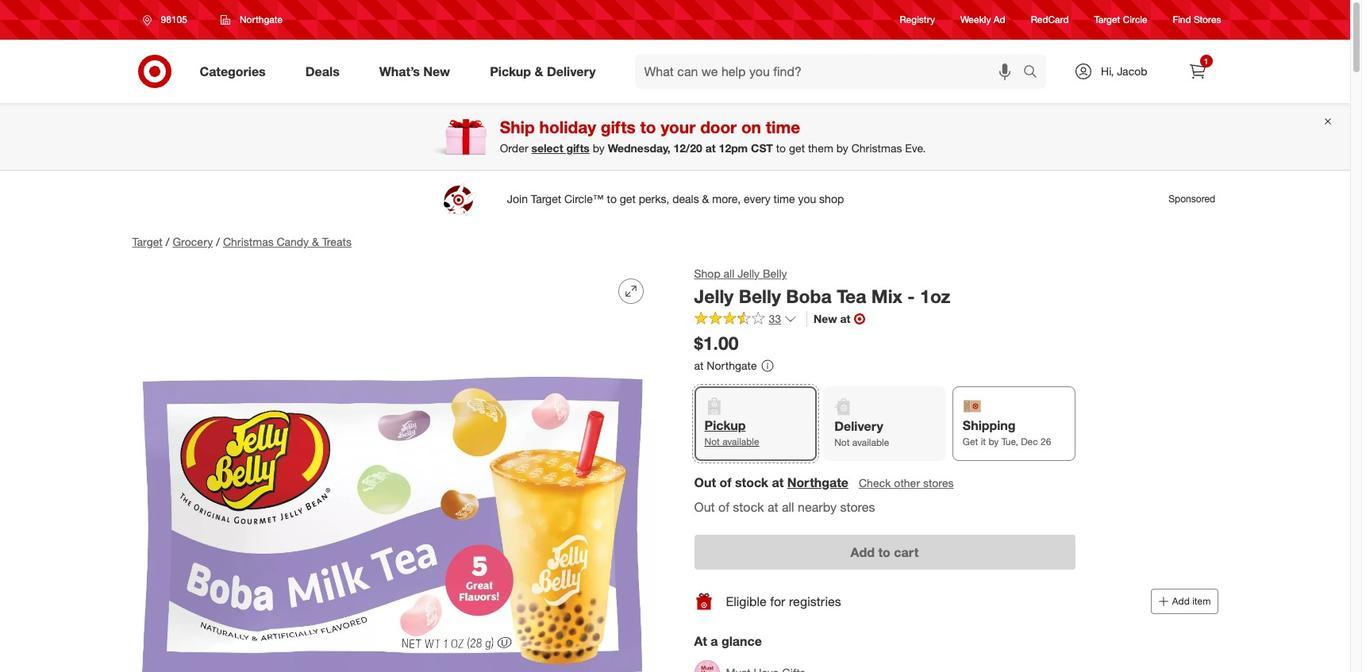 Task type: vqa. For each thing, say whether or not it's contained in the screenshot.
glance
yes



Task type: locate. For each thing, give the bounding box(es) containing it.
target left grocery link at the top of page
[[132, 235, 163, 249]]

0 vertical spatial pickup
[[490, 63, 531, 79]]

0 vertical spatial new
[[424, 63, 450, 79]]

0 vertical spatial &
[[535, 63, 543, 79]]

0 horizontal spatial to
[[640, 117, 656, 138]]

target
[[1095, 14, 1121, 26], [132, 235, 163, 249]]

1 vertical spatial gifts
[[566, 141, 590, 155]]

northgate up categories link
[[240, 13, 283, 25]]

0 vertical spatial stores
[[923, 476, 954, 490]]

delivery up check
[[835, 419, 884, 435]]

all right shop
[[724, 267, 735, 280]]

not for delivery
[[835, 437, 850, 449]]

1 horizontal spatial christmas
[[852, 141, 902, 155]]

2 horizontal spatial by
[[989, 436, 999, 448]]

find
[[1173, 14, 1192, 26]]

1 vertical spatial pickup
[[705, 418, 746, 434]]

0 vertical spatial delivery
[[547, 63, 596, 79]]

find stores link
[[1173, 13, 1222, 27]]

jelly down shop
[[694, 285, 734, 307]]

what's new link
[[366, 54, 470, 89]]

1 vertical spatial of
[[719, 499, 730, 515]]

-
[[908, 285, 915, 307]]

pickup up the ship
[[490, 63, 531, 79]]

all inside shop all jelly belly jelly belly boba tea mix - 1oz
[[724, 267, 735, 280]]

/ right grocery
[[216, 235, 220, 249]]

1 vertical spatial out
[[694, 499, 715, 515]]

2 horizontal spatial to
[[879, 545, 891, 561]]

1 horizontal spatial available
[[853, 437, 890, 449]]

not inside delivery not available
[[835, 437, 850, 449]]

2 horizontal spatial northgate
[[788, 474, 849, 490]]

delivery
[[547, 63, 596, 79], [835, 419, 884, 435]]

1 horizontal spatial gifts
[[601, 117, 636, 138]]

stock up "out of stock at all nearby stores"
[[735, 474, 769, 490]]

eve.
[[905, 141, 926, 155]]

/ right target link
[[166, 235, 169, 249]]

stock down 'out of stock at northgate'
[[733, 499, 764, 515]]

gifts down "holiday"
[[566, 141, 590, 155]]

northgate down $1.00
[[707, 359, 757, 372]]

shipping
[[963, 418, 1016, 434]]

check other stores button
[[858, 474, 955, 492]]

belly
[[763, 267, 787, 280], [739, 285, 781, 307]]

order
[[500, 141, 529, 155]]

1 horizontal spatial stores
[[923, 476, 954, 490]]

0 vertical spatial stock
[[735, 474, 769, 490]]

out of stock at northgate
[[694, 474, 849, 490]]

by right it
[[989, 436, 999, 448]]

add inside add to cart button
[[851, 545, 875, 561]]

0 vertical spatial gifts
[[601, 117, 636, 138]]

2 / from the left
[[216, 235, 220, 249]]

0 vertical spatial target
[[1095, 14, 1121, 26]]

check other stores
[[859, 476, 954, 490]]

pickup
[[490, 63, 531, 79], [705, 418, 746, 434]]

add
[[851, 545, 875, 561], [1173, 596, 1190, 608]]

new
[[424, 63, 450, 79], [814, 312, 837, 325]]

0 horizontal spatial available
[[723, 436, 760, 448]]

0 horizontal spatial pickup
[[490, 63, 531, 79]]

1 vertical spatial stores
[[840, 499, 876, 515]]

of for out of stock at all nearby stores
[[719, 499, 730, 515]]

northgate inside dropdown button
[[240, 13, 283, 25]]

add to cart
[[851, 545, 919, 561]]

& left treats
[[312, 235, 319, 249]]

christmas
[[852, 141, 902, 155], [223, 235, 274, 249]]

stock for northgate
[[735, 474, 769, 490]]

1 horizontal spatial delivery
[[835, 419, 884, 435]]

at
[[706, 141, 716, 155], [840, 312, 851, 325], [694, 359, 704, 372], [772, 474, 784, 490], [768, 499, 779, 515]]

treats
[[322, 235, 352, 249]]

candy
[[277, 235, 309, 249]]

out down pickup not available
[[694, 474, 716, 490]]

shop all jelly belly jelly belly boba tea mix - 1oz
[[694, 267, 951, 307]]

tue,
[[1002, 436, 1019, 448]]

of down 'out of stock at northgate'
[[719, 499, 730, 515]]

1 vertical spatial northgate
[[707, 359, 757, 372]]

gifts
[[601, 117, 636, 138], [566, 141, 590, 155]]

available up 'out of stock at northgate'
[[723, 436, 760, 448]]

delivery up "holiday"
[[547, 63, 596, 79]]

1 vertical spatial &
[[312, 235, 319, 249]]

26
[[1041, 436, 1052, 448]]

pickup for not
[[705, 418, 746, 434]]

1 horizontal spatial to
[[776, 141, 786, 155]]

$1.00
[[694, 332, 739, 354]]

1 vertical spatial delivery
[[835, 419, 884, 435]]

0 horizontal spatial target
[[132, 235, 163, 249]]

pickup for &
[[490, 63, 531, 79]]

out of stock at all nearby stores
[[694, 499, 876, 515]]

at down door in the top right of the page
[[706, 141, 716, 155]]

eligible for registries
[[726, 594, 841, 610]]

categories
[[200, 63, 266, 79]]

northgate up 'nearby'
[[788, 474, 849, 490]]

registries
[[789, 594, 841, 610]]

0 vertical spatial northgate
[[240, 13, 283, 25]]

1 horizontal spatial new
[[814, 312, 837, 325]]

add inside add item button
[[1173, 596, 1190, 608]]

available
[[723, 436, 760, 448], [853, 437, 890, 449]]

1 vertical spatial stock
[[733, 499, 764, 515]]

0 vertical spatial out
[[694, 474, 716, 490]]

christmas left eve.
[[852, 141, 902, 155]]

by down "holiday"
[[593, 141, 605, 155]]

not up 'out of stock at northgate'
[[705, 436, 720, 448]]

out for out of stock at northgate
[[694, 474, 716, 490]]

1 vertical spatial target
[[132, 235, 163, 249]]

select
[[532, 141, 563, 155]]

0 vertical spatial add
[[851, 545, 875, 561]]

1 vertical spatial christmas
[[223, 235, 274, 249]]

1 horizontal spatial pickup
[[705, 418, 746, 434]]

christmas left candy
[[223, 235, 274, 249]]

at down 'out of stock at northgate'
[[768, 499, 779, 515]]

0 horizontal spatial delivery
[[547, 63, 596, 79]]

0 vertical spatial to
[[640, 117, 656, 138]]

by right 'them'
[[837, 141, 849, 155]]

available up check
[[853, 437, 890, 449]]

delivery not available
[[835, 419, 890, 449]]

not up northgate button in the bottom right of the page
[[835, 437, 850, 449]]

add left item on the right bottom
[[1173, 596, 1190, 608]]

1 horizontal spatial /
[[216, 235, 220, 249]]

of down pickup not available
[[720, 474, 732, 490]]

stores inside button
[[923, 476, 954, 490]]

out down 'out of stock at northgate'
[[694, 499, 715, 515]]

add left cart
[[851, 545, 875, 561]]

new down boba in the top of the page
[[814, 312, 837, 325]]

available inside delivery not available
[[853, 437, 890, 449]]

stores down check
[[840, 499, 876, 515]]

advertisement region
[[120, 180, 1231, 218]]

0 horizontal spatial /
[[166, 235, 169, 249]]

hi, jacob
[[1101, 64, 1148, 78]]

0 vertical spatial jelly
[[738, 267, 760, 280]]

0 horizontal spatial not
[[705, 436, 720, 448]]

of
[[720, 474, 732, 490], [719, 499, 730, 515]]

belly up 33
[[739, 285, 781, 307]]

northgate
[[240, 13, 283, 25], [707, 359, 757, 372], [788, 474, 849, 490]]

0 horizontal spatial all
[[724, 267, 735, 280]]

at a glance
[[694, 634, 762, 650]]

add for add to cart
[[851, 545, 875, 561]]

not inside pickup not available
[[705, 436, 720, 448]]

ship
[[500, 117, 535, 138]]

1 out from the top
[[694, 474, 716, 490]]

0 horizontal spatial add
[[851, 545, 875, 561]]

0 vertical spatial of
[[720, 474, 732, 490]]

what's new
[[379, 63, 450, 79]]

jelly right shop
[[738, 267, 760, 280]]

to up wednesday,
[[640, 117, 656, 138]]

stores
[[923, 476, 954, 490], [840, 499, 876, 515]]

not for pickup
[[705, 436, 720, 448]]

new at
[[814, 312, 851, 325]]

add item
[[1173, 596, 1211, 608]]

1 horizontal spatial northgate
[[707, 359, 757, 372]]

1 vertical spatial jelly
[[694, 285, 734, 307]]

1 vertical spatial to
[[776, 141, 786, 155]]

0 horizontal spatial christmas
[[223, 235, 274, 249]]

2 vertical spatial to
[[879, 545, 891, 561]]

stores right other
[[923, 476, 954, 490]]

gifts up wednesday,
[[601, 117, 636, 138]]

your
[[661, 117, 696, 138]]

grocery link
[[173, 235, 213, 249]]

target left circle
[[1095, 14, 1121, 26]]

pickup not available
[[705, 418, 760, 448]]

boba
[[786, 285, 832, 307]]

pickup inside pickup not available
[[705, 418, 746, 434]]

at
[[694, 634, 707, 650]]

cart
[[894, 545, 919, 561]]

to left cart
[[879, 545, 891, 561]]

1 horizontal spatial add
[[1173, 596, 1190, 608]]

2 out from the top
[[694, 499, 715, 515]]

1 vertical spatial add
[[1173, 596, 1190, 608]]

0 horizontal spatial by
[[593, 141, 605, 155]]

get
[[963, 436, 978, 448]]

grocery
[[173, 235, 213, 249]]

eligible
[[726, 594, 767, 610]]

0 horizontal spatial new
[[424, 63, 450, 79]]

all left 'nearby'
[[782, 499, 795, 515]]

time
[[766, 117, 801, 138]]

not
[[705, 436, 720, 448], [835, 437, 850, 449]]

get
[[789, 141, 805, 155]]

by
[[593, 141, 605, 155], [837, 141, 849, 155], [989, 436, 999, 448]]

2 vertical spatial northgate
[[788, 474, 849, 490]]

& up the ship
[[535, 63, 543, 79]]

available inside pickup not available
[[723, 436, 760, 448]]

new right the what's
[[424, 63, 450, 79]]

to left get
[[776, 141, 786, 155]]

stock
[[735, 474, 769, 490], [733, 499, 764, 515]]

pickup down at northgate
[[705, 418, 746, 434]]

0 horizontal spatial &
[[312, 235, 319, 249]]

1 horizontal spatial all
[[782, 499, 795, 515]]

0 vertical spatial all
[[724, 267, 735, 280]]

1 horizontal spatial target
[[1095, 14, 1121, 26]]

belly up boba in the top of the page
[[763, 267, 787, 280]]

0 horizontal spatial northgate
[[240, 13, 283, 25]]

all
[[724, 267, 735, 280], [782, 499, 795, 515]]

add item button
[[1151, 589, 1218, 615]]

0 vertical spatial christmas
[[852, 141, 902, 155]]

1 horizontal spatial not
[[835, 437, 850, 449]]

1 horizontal spatial &
[[535, 63, 543, 79]]



Task type: describe. For each thing, give the bounding box(es) containing it.
a
[[711, 634, 718, 650]]

jacob
[[1117, 64, 1148, 78]]

weekly ad
[[961, 14, 1006, 26]]

33 link
[[694, 311, 797, 329]]

it
[[981, 436, 986, 448]]

tea
[[837, 285, 867, 307]]

12/20
[[674, 141, 703, 155]]

1 vertical spatial all
[[782, 499, 795, 515]]

0 horizontal spatial stores
[[840, 499, 876, 515]]

redcard
[[1031, 14, 1069, 26]]

to inside button
[[879, 545, 891, 561]]

for
[[770, 594, 786, 610]]

stock for all
[[733, 499, 764, 515]]

of for out of stock at northgate
[[720, 474, 732, 490]]

1 horizontal spatial jelly
[[738, 267, 760, 280]]

ship holiday gifts to your door on time order select gifts by wednesday, 12/20 at 12pm cst to get them by christmas eve.
[[500, 117, 926, 155]]

12pm
[[719, 141, 748, 155]]

1 / from the left
[[166, 235, 169, 249]]

by inside "shipping get it by tue, dec 26"
[[989, 436, 999, 448]]

shop
[[694, 267, 721, 280]]

target circle link
[[1095, 13, 1148, 27]]

search
[[1016, 65, 1055, 81]]

at up "out of stock at all nearby stores"
[[772, 474, 784, 490]]

deals link
[[292, 54, 359, 89]]

pickup & delivery
[[490, 63, 596, 79]]

ad
[[994, 14, 1006, 26]]

delivery inside delivery not available
[[835, 419, 884, 435]]

add for add item
[[1173, 596, 1190, 608]]

0 horizontal spatial gifts
[[566, 141, 590, 155]]

at down tea
[[840, 312, 851, 325]]

0 vertical spatial belly
[[763, 267, 787, 280]]

target link
[[132, 235, 163, 249]]

target circle
[[1095, 14, 1148, 26]]

deals
[[305, 63, 340, 79]]

33
[[769, 312, 781, 325]]

search button
[[1016, 54, 1055, 92]]

0 horizontal spatial jelly
[[694, 285, 734, 307]]

categories link
[[186, 54, 286, 89]]

jelly belly boba tea mix - 1oz, 1 of 4 image
[[132, 266, 656, 673]]

98105 button
[[132, 6, 204, 34]]

them
[[808, 141, 834, 155]]

nearby
[[798, 499, 837, 515]]

available for delivery
[[853, 437, 890, 449]]

pickup & delivery link
[[477, 54, 616, 89]]

target for target / grocery / christmas candy & treats
[[132, 235, 163, 249]]

weekly ad link
[[961, 13, 1006, 27]]

holiday
[[540, 117, 596, 138]]

stores
[[1194, 14, 1222, 26]]

shipping get it by tue, dec 26
[[963, 418, 1052, 448]]

98105
[[161, 13, 187, 25]]

new inside 'link'
[[424, 63, 450, 79]]

circle
[[1123, 14, 1148, 26]]

find stores
[[1173, 14, 1222, 26]]

glance
[[722, 634, 762, 650]]

cst
[[751, 141, 773, 155]]

christmas candy & treats link
[[223, 235, 352, 249]]

item
[[1193, 596, 1211, 608]]

registry
[[900, 14, 935, 26]]

1 vertical spatial new
[[814, 312, 837, 325]]

1 horizontal spatial by
[[837, 141, 849, 155]]

add to cart button
[[694, 535, 1076, 570]]

northgate button
[[788, 474, 849, 492]]

hi,
[[1101, 64, 1114, 78]]

what's
[[379, 63, 420, 79]]

mix
[[872, 285, 903, 307]]

at inside ship holiday gifts to your door on time order select gifts by wednesday, 12/20 at 12pm cst to get them by christmas eve.
[[706, 141, 716, 155]]

at northgate
[[694, 359, 757, 372]]

available for pickup
[[723, 436, 760, 448]]

dec
[[1021, 436, 1038, 448]]

1oz
[[920, 285, 951, 307]]

at down $1.00
[[694, 359, 704, 372]]

registry link
[[900, 13, 935, 27]]

target / grocery / christmas candy & treats
[[132, 235, 352, 249]]

wednesday,
[[608, 141, 671, 155]]

northgate button
[[210, 6, 293, 34]]

redcard link
[[1031, 13, 1069, 27]]

on
[[742, 117, 761, 138]]

door
[[700, 117, 737, 138]]

What can we help you find? suggestions appear below search field
[[635, 54, 1027, 89]]

target for target circle
[[1095, 14, 1121, 26]]

other
[[894, 476, 920, 490]]

1
[[1204, 56, 1209, 66]]

christmas inside ship holiday gifts to your door on time order select gifts by wednesday, 12/20 at 12pm cst to get them by christmas eve.
[[852, 141, 902, 155]]

1 link
[[1180, 54, 1215, 89]]

check
[[859, 476, 891, 490]]

1 vertical spatial belly
[[739, 285, 781, 307]]

weekly
[[961, 14, 991, 26]]

out for out of stock at all nearby stores
[[694, 499, 715, 515]]



